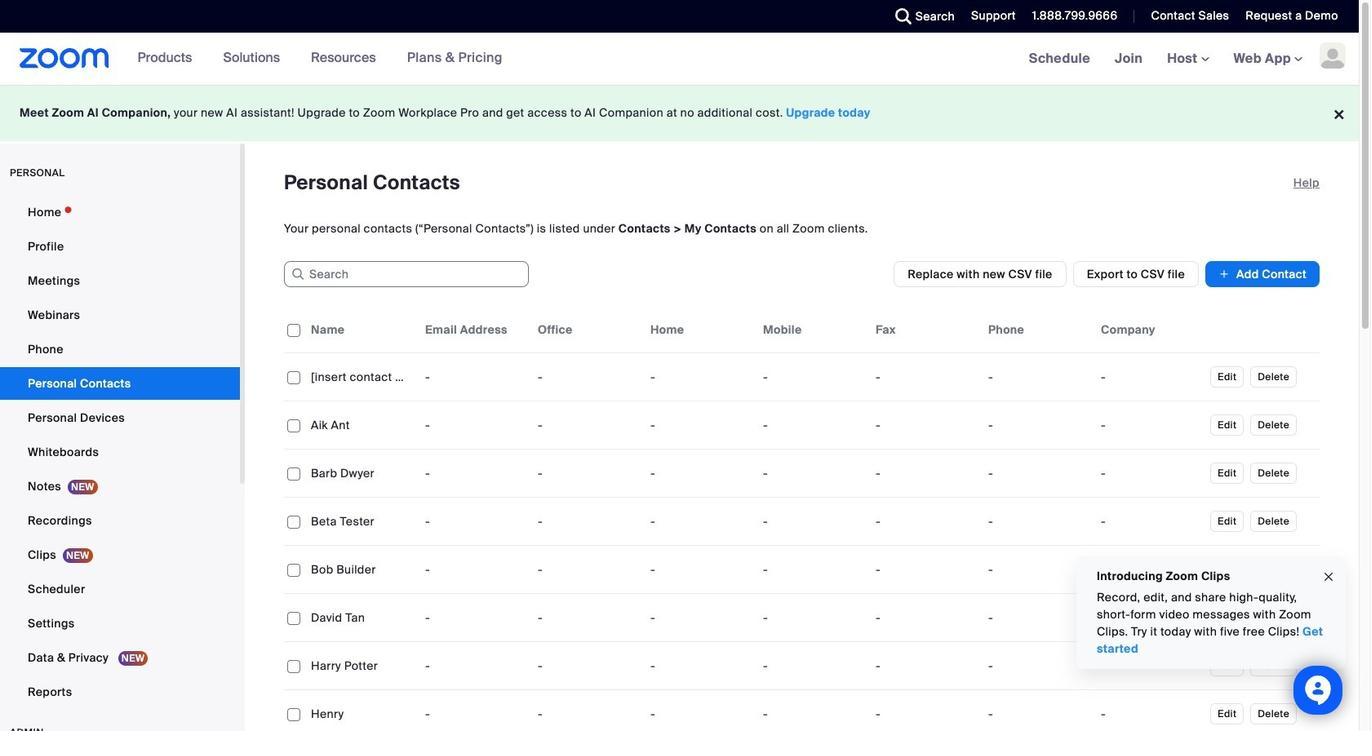 Task type: vqa. For each thing, say whether or not it's contained in the screenshot.
cell
yes



Task type: describe. For each thing, give the bounding box(es) containing it.
profile picture image
[[1320, 42, 1346, 69]]

zoom logo image
[[20, 48, 109, 69]]



Task type: locate. For each thing, give the bounding box(es) containing it.
meetings navigation
[[1017, 33, 1359, 86]]

add image
[[1219, 266, 1230, 282]]

personal menu menu
[[0, 196, 240, 710]]

Search Contacts Input text field
[[284, 261, 529, 287]]

close image
[[1322, 568, 1336, 586]]

footer
[[0, 85, 1359, 141]]

banner
[[0, 33, 1359, 86]]

product information navigation
[[109, 33, 515, 85]]

cell
[[982, 361, 1095, 393], [1095, 361, 1207, 393], [982, 409, 1095, 442], [1095, 409, 1207, 442], [982, 457, 1095, 490], [1095, 457, 1207, 490], [982, 505, 1095, 538], [1095, 505, 1207, 538], [982, 553, 1095, 586], [1095, 553, 1207, 586], [982, 602, 1095, 634], [1095, 602, 1207, 634], [982, 650, 1095, 682], [1095, 650, 1207, 682]]

application
[[284, 307, 1332, 731]]



